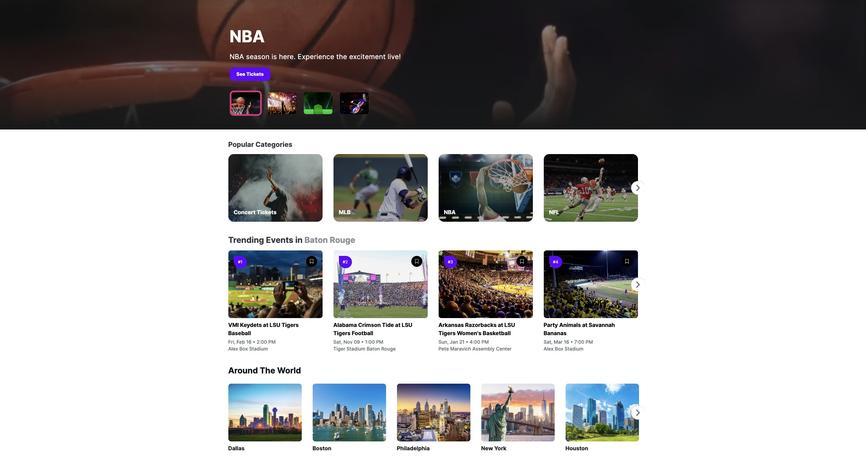 Task type: locate. For each thing, give the bounding box(es) containing it.
2 16 from the left
[[564, 339, 570, 345]]

at inside alabama crimson tide at lsu tigers football sat, nov 09 • 1:00 pm tiger stadium baton rouge
[[396, 322, 401, 328]]

party animals at savannah bananas sat, mar 16 • 7:00 pm alex box stadium
[[544, 322, 616, 352]]

alex down 'fri,'
[[228, 346, 238, 352]]

2 horizontal spatial lsu
[[505, 322, 516, 328]]

1 vertical spatial nba
[[230, 53, 244, 61]]

box
[[240, 346, 248, 352], [555, 346, 564, 352]]

1 horizontal spatial box
[[555, 346, 564, 352]]

tickets
[[247, 71, 264, 77], [257, 209, 277, 216]]

lsu for arkansas razorbacks at lsu tigers women's basketball
[[505, 322, 516, 328]]

see
[[237, 71, 245, 77]]

3 • from the left
[[466, 339, 469, 345]]

0 horizontal spatial sat,
[[334, 339, 343, 345]]

• left 2:00
[[253, 339, 256, 345]]

3 stadium from the left
[[565, 346, 584, 352]]

2 lsu from the left
[[402, 322, 413, 328]]

4 at from the left
[[583, 322, 588, 328]]

0 horizontal spatial 16
[[246, 339, 252, 345]]

here.
[[279, 53, 296, 61]]

4 • from the left
[[571, 339, 574, 345]]

maravich
[[451, 346, 472, 352]]

•
[[253, 339, 256, 345], [362, 339, 364, 345], [466, 339, 469, 345], [571, 339, 574, 345]]

vmi
[[228, 322, 239, 328]]

dallas image
[[228, 384, 302, 441]]

#3
[[448, 259, 453, 264]]

1 horizontal spatial 16
[[564, 339, 570, 345]]

concert
[[234, 209, 256, 216]]

fri,
[[228, 339, 236, 345]]

2 box from the left
[[555, 346, 564, 352]]

at inside party animals at savannah bananas sat, mar 16 • 7:00 pm alex box stadium
[[583, 322, 588, 328]]

16 right mar
[[564, 339, 570, 345]]

pm up assembly
[[482, 339, 489, 345]]

new
[[482, 445, 494, 452]]

popular categories
[[228, 140, 293, 149]]

1 horizontal spatial tigers
[[334, 330, 351, 337]]

tiger
[[334, 346, 346, 352]]

lsu inside vmi keydets at lsu tigers baseball fri, feb 16 • 2:00 pm alex box stadium
[[270, 322, 281, 328]]

09
[[354, 339, 360, 345]]

nfl
[[550, 209, 560, 216]]

mlb
[[339, 209, 351, 216]]

1 pm from the left
[[269, 339, 276, 345]]

the
[[260, 366, 276, 376]]

alex inside vmi keydets at lsu tigers baseball fri, feb 16 • 2:00 pm alex box stadium
[[228, 346, 238, 352]]

1 horizontal spatial alex
[[544, 346, 554, 352]]

0 vertical spatial tickets
[[247, 71, 264, 77]]

2 • from the left
[[362, 339, 364, 345]]

houston
[[566, 445, 589, 452]]

0 horizontal spatial box
[[240, 346, 248, 352]]

2 stadium from the left
[[347, 346, 366, 352]]

tigers for vmi keydets at lsu tigers baseball
[[282, 322, 299, 328]]

mlb link
[[334, 154, 428, 222]]

alex down bananas
[[544, 346, 554, 352]]

16 right feb
[[246, 339, 252, 345]]

1 • from the left
[[253, 339, 256, 345]]

0 horizontal spatial tigers
[[282, 322, 299, 328]]

is
[[272, 53, 277, 61]]

pm inside party animals at savannah bananas sat, mar 16 • 7:00 pm alex box stadium
[[586, 339, 594, 345]]

lsu right tide
[[402, 322, 413, 328]]

trending
[[228, 235, 264, 245]]

animals
[[560, 322, 581, 328]]

lsu up the basketball
[[505, 322, 516, 328]]

events
[[266, 235, 294, 245]]

2 alex from the left
[[544, 346, 554, 352]]

1 box from the left
[[240, 346, 248, 352]]

0 horizontal spatial alex
[[228, 346, 238, 352]]

tickets for concert tickets
[[257, 209, 277, 216]]

concert tickets
[[234, 209, 277, 216]]

4 pm from the left
[[586, 339, 594, 345]]

at inside vmi keydets at lsu tigers baseball fri, feb 16 • 2:00 pm alex box stadium
[[263, 322, 269, 328]]

pm right 7:00
[[586, 339, 594, 345]]

stadium inside alabama crimson tide at lsu tigers football sat, nov 09 • 1:00 pm tiger stadium baton rouge
[[347, 346, 366, 352]]

stadium
[[249, 346, 268, 352], [347, 346, 366, 352], [565, 346, 584, 352]]

around
[[228, 366, 258, 376]]

lsu for vmi keydets at lsu tigers baseball
[[270, 322, 281, 328]]

pm right 2:00
[[269, 339, 276, 345]]

season
[[246, 53, 270, 61]]

crimson
[[358, 322, 381, 328]]

see tickets button
[[230, 67, 271, 81]]

2 pm from the left
[[376, 339, 384, 345]]

stadium down 2:00
[[249, 346, 268, 352]]

sat, up tiger
[[334, 339, 343, 345]]

tigers inside arkansas razorbacks at lsu tigers women's basketball sun, jan 21 • 4:00 pm pete maravich assembly center
[[439, 330, 456, 337]]

stadium down 7:00
[[565, 346, 584, 352]]

sat, left mar
[[544, 339, 553, 345]]

• right 21
[[466, 339, 469, 345]]

tigers
[[282, 322, 299, 328], [334, 330, 351, 337], [439, 330, 456, 337]]

at right tide
[[396, 322, 401, 328]]

popular
[[228, 140, 254, 149]]

at up the basketball
[[498, 322, 504, 328]]

16
[[246, 339, 252, 345], [564, 339, 570, 345]]

1 horizontal spatial sat,
[[544, 339, 553, 345]]

2 horizontal spatial stadium
[[565, 346, 584, 352]]

1 alex from the left
[[228, 346, 238, 352]]

pm
[[269, 339, 276, 345], [376, 339, 384, 345], [482, 339, 489, 345], [586, 339, 594, 345]]

2 sat, from the left
[[544, 339, 553, 345]]

live!
[[388, 53, 401, 61]]

sat, inside party animals at savannah bananas sat, mar 16 • 7:00 pm alex box stadium
[[544, 339, 553, 345]]

york
[[495, 445, 507, 452]]

at
[[263, 322, 269, 328], [396, 322, 401, 328], [498, 322, 504, 328], [583, 322, 588, 328]]

at right animals on the bottom right
[[583, 322, 588, 328]]

experience
[[298, 53, 335, 61]]

mar
[[554, 339, 563, 345]]

nba
[[230, 26, 265, 46], [230, 53, 244, 61], [444, 209, 456, 216]]

stadium inside party animals at savannah bananas sat, mar 16 • 7:00 pm alex box stadium
[[565, 346, 584, 352]]

stadium inside vmi keydets at lsu tigers baseball fri, feb 16 • 2:00 pm alex box stadium
[[249, 346, 268, 352]]

1 horizontal spatial lsu
[[402, 322, 413, 328]]

1:00
[[365, 339, 375, 345]]

lsu right keydets
[[270, 322, 281, 328]]

concert tickets link
[[228, 154, 323, 222]]

3 pm from the left
[[482, 339, 489, 345]]

stadium down the 09
[[347, 346, 366, 352]]

tickets inside button
[[247, 71, 264, 77]]

2 vertical spatial nba
[[444, 209, 456, 216]]

2 at from the left
[[396, 322, 401, 328]]

dallas
[[228, 445, 245, 452]]

lsu
[[270, 322, 281, 328], [402, 322, 413, 328], [505, 322, 516, 328]]

box down mar
[[555, 346, 564, 352]]

• right the 09
[[362, 339, 364, 345]]

lsu inside arkansas razorbacks at lsu tigers women's basketball sun, jan 21 • 4:00 pm pete maravich assembly center
[[505, 322, 516, 328]]

at right keydets
[[263, 322, 269, 328]]

alex
[[228, 346, 238, 352], [544, 346, 554, 352]]

new york image
[[482, 384, 555, 441]]

categories
[[256, 140, 293, 149]]

keydets
[[240, 322, 262, 328]]

1 sat, from the left
[[334, 339, 343, 345]]

pm inside vmi keydets at lsu tigers baseball fri, feb 16 • 2:00 pm alex box stadium
[[269, 339, 276, 345]]

pm up baton on the bottom of the page
[[376, 339, 384, 345]]

stadium for tigers
[[347, 346, 366, 352]]

tickets for see tickets
[[247, 71, 264, 77]]

feb
[[237, 339, 245, 345]]

tickets right see on the left of page
[[247, 71, 264, 77]]

1 16 from the left
[[246, 339, 252, 345]]

3 lsu from the left
[[505, 322, 516, 328]]

0 horizontal spatial stadium
[[249, 346, 268, 352]]

2 horizontal spatial tigers
[[439, 330, 456, 337]]

1 vertical spatial tickets
[[257, 209, 277, 216]]

1 stadium from the left
[[249, 346, 268, 352]]

sat,
[[334, 339, 343, 345], [544, 339, 553, 345]]

1 at from the left
[[263, 322, 269, 328]]

7:00
[[575, 339, 585, 345]]

box down feb
[[240, 346, 248, 352]]

• left 7:00
[[571, 339, 574, 345]]

#4
[[554, 259, 559, 264]]

football
[[352, 330, 374, 337]]

0 horizontal spatial lsu
[[270, 322, 281, 328]]

3 at from the left
[[498, 322, 504, 328]]

box inside vmi keydets at lsu tigers baseball fri, feb 16 • 2:00 pm alex box stadium
[[240, 346, 248, 352]]

at inside arkansas razorbacks at lsu tigers women's basketball sun, jan 21 • 4:00 pm pete maravich assembly center
[[498, 322, 504, 328]]

tigers inside vmi keydets at lsu tigers baseball fri, feb 16 • 2:00 pm alex box stadium
[[282, 322, 299, 328]]

tickets right concert
[[257, 209, 277, 216]]

1 horizontal spatial stadium
[[347, 346, 366, 352]]

1 lsu from the left
[[270, 322, 281, 328]]



Task type: describe. For each thing, give the bounding box(es) containing it.
vmi keydets at lsu tigers baseball fri, feb 16 • 2:00 pm alex box stadium
[[228, 322, 299, 352]]

box inside party animals at savannah bananas sat, mar 16 • 7:00 pm alex box stadium
[[555, 346, 564, 352]]

#2
[[343, 259, 348, 264]]

around the world
[[228, 366, 301, 376]]

• inside party animals at savannah bananas sat, mar 16 • 7:00 pm alex box stadium
[[571, 339, 574, 345]]

the
[[337, 53, 348, 61]]

baseball
[[228, 330, 251, 337]]

arkansas
[[439, 322, 464, 328]]

center
[[496, 346, 512, 352]]

alabama crimson tide at lsu tigers football sat, nov 09 • 1:00 pm tiger stadium baton rouge
[[334, 322, 413, 352]]

16 inside vmi keydets at lsu tigers baseball fri, feb 16 • 2:00 pm alex box stadium
[[246, 339, 252, 345]]

arkansas razorbacks at lsu tigers women's basketball sun, jan 21 • 4:00 pm pete maravich assembly center
[[439, 322, 516, 352]]

2:00
[[257, 339, 267, 345]]

sat, inside alabama crimson tide at lsu tigers football sat, nov 09 • 1:00 pm tiger stadium baton rouge
[[334, 339, 343, 345]]

alex inside party animals at savannah bananas sat, mar 16 • 7:00 pm alex box stadium
[[544, 346, 554, 352]]

jan
[[450, 339, 459, 345]]

women's
[[457, 330, 482, 337]]

tigers for arkansas razorbacks at lsu tigers women's basketball
[[439, 330, 456, 337]]

at for arkansas
[[498, 322, 504, 328]]

boston image
[[313, 384, 386, 441]]

nba inside 'link'
[[444, 209, 456, 216]]

nov
[[344, 339, 353, 345]]

at for party
[[583, 322, 588, 328]]

assembly
[[473, 346, 495, 352]]

pm inside arkansas razorbacks at lsu tigers women's basketball sun, jan 21 • 4:00 pm pete maravich assembly center
[[482, 339, 489, 345]]

4:00
[[470, 339, 481, 345]]

see tickets link
[[230, 67, 637, 81]]

tigers inside alabama crimson tide at lsu tigers football sat, nov 09 • 1:00 pm tiger stadium baton rouge
[[334, 330, 351, 337]]

at for vmi
[[263, 322, 269, 328]]

pete
[[439, 346, 449, 352]]

• inside alabama crimson tide at lsu tigers football sat, nov 09 • 1:00 pm tiger stadium baton rouge
[[362, 339, 364, 345]]

lsu inside alabama crimson tide at lsu tigers football sat, nov 09 • 1:00 pm tiger stadium baton rouge
[[402, 322, 413, 328]]

in
[[296, 235, 303, 245]]

21
[[460, 339, 465, 345]]

trending events in
[[228, 235, 303, 245]]

stadium for baseball
[[249, 346, 268, 352]]

nfl link
[[544, 154, 638, 222]]

philadelphia image
[[397, 384, 471, 441]]

world
[[277, 366, 301, 376]]

16 inside party animals at savannah bananas sat, mar 16 • 7:00 pm alex box stadium
[[564, 339, 570, 345]]

savannah
[[589, 322, 616, 328]]

basketball
[[483, 330, 511, 337]]

new york
[[482, 445, 507, 452]]

razorbacks
[[466, 322, 497, 328]]

nba season is here. experience the excitement live!
[[230, 53, 401, 61]]

sun,
[[439, 339, 449, 345]]

alabama
[[334, 322, 357, 328]]

philadelphia
[[397, 445, 430, 452]]

boston
[[313, 445, 332, 452]]

pm inside alabama crimson tide at lsu tigers football sat, nov 09 • 1:00 pm tiger stadium baton rouge
[[376, 339, 384, 345]]

party
[[544, 322, 559, 328]]

0 vertical spatial nba
[[230, 26, 265, 46]]

#1
[[238, 259, 243, 264]]

baton
[[367, 346, 380, 352]]

tide
[[382, 322, 394, 328]]

• inside vmi keydets at lsu tigers baseball fri, feb 16 • 2:00 pm alex box stadium
[[253, 339, 256, 345]]

houston image
[[566, 384, 639, 441]]

rouge
[[382, 346, 396, 352]]

see tickets
[[237, 71, 264, 77]]

• inside arkansas razorbacks at lsu tigers women's basketball sun, jan 21 • 4:00 pm pete maravich assembly center
[[466, 339, 469, 345]]

bananas
[[544, 330, 567, 337]]

nba link
[[439, 154, 533, 222]]

excitement
[[350, 53, 386, 61]]



Task type: vqa. For each thing, say whether or not it's contained in the screenshot.


